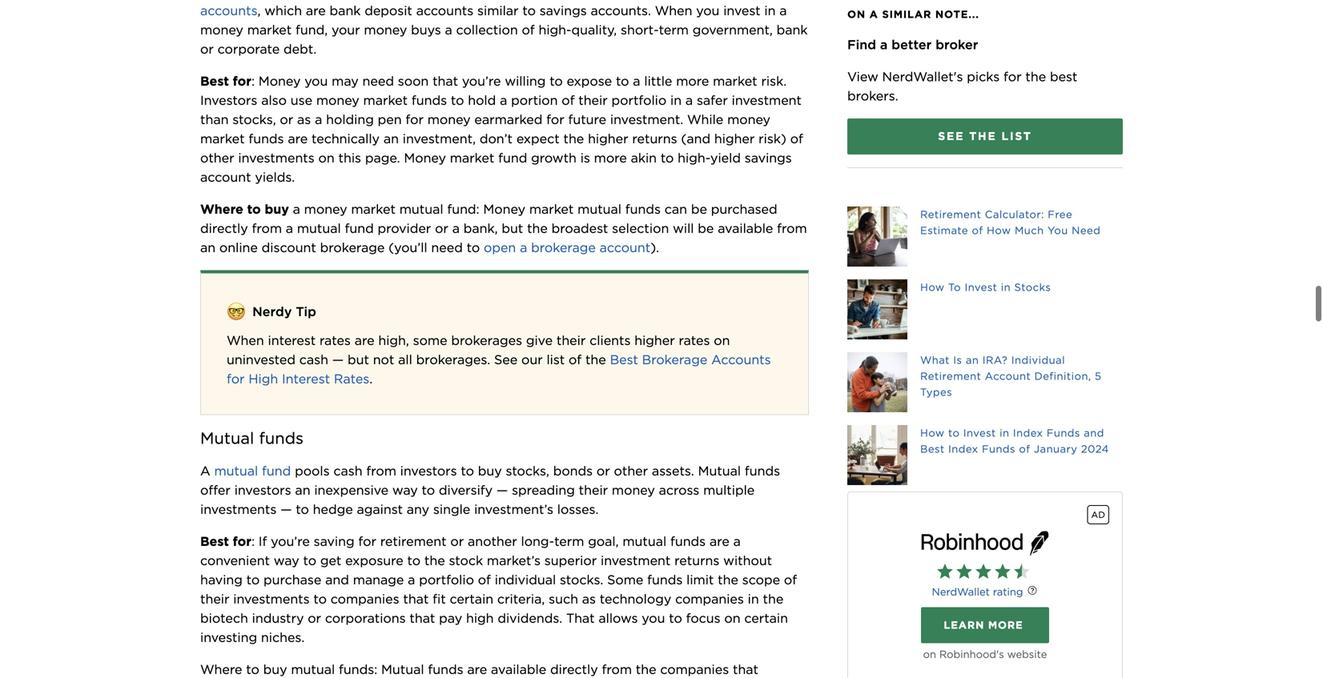 Task type: vqa. For each thing, say whether or not it's contained in the screenshot.
Find a better broker
yes



Task type: describe. For each thing, give the bounding box(es) containing it.
dividends.
[[498, 611, 562, 626]]

1 vertical spatial be
[[698, 221, 714, 236]]

other inside : money you may need soon that you're willing to expose to a little more market risk. investors also use money market funds to hold a portion of their portfolio in a safer investment than stocks, or as a holding pen for money earmarked for future investment. while money market funds are technically an investment, don't expect the higher returns (and higher risk) of other investments on this page. money market fund growth is more akin to high-yield savings account yields.
[[200, 150, 234, 166]]

use
[[291, 92, 312, 108]]

is
[[953, 354, 962, 366]]

long-
[[521, 534, 554, 549]]

don't
[[480, 131, 513, 147]]

on a similar note...
[[847, 8, 980, 20]]

mutual up provider
[[399, 201, 443, 217]]

mutual up discount
[[297, 221, 341, 236]]

(you'll
[[389, 240, 427, 255]]

note...
[[936, 8, 980, 20]]

,
[[258, 3, 261, 18]]

may
[[332, 73, 359, 89]]

funds inside pools cash from investors to buy stocks, bonds or other assets. mutual funds offer investors an inexpensive way to diversify — spreading their money across multiple investments — to hedge against any single investment's losses.
[[745, 463, 780, 479]]

earmarked
[[475, 112, 543, 127]]

are inside : money you may need soon that you're willing to expose to a little more market risk. investors also use money market funds to hold a portion of their portfolio in a safer investment than stocks, or as a holding pen for money earmarked for future investment. while money market funds are technically an investment, don't expect the higher returns (and higher risk) of other investments on this page. money market fund growth is more akin to high-yield savings account yields.
[[288, 131, 308, 147]]

to up the portion
[[550, 73, 563, 89]]

is
[[581, 150, 590, 166]]

way inside pools cash from investors to buy stocks, bonds or other assets. mutual funds offer investors an inexpensive way to diversify — spreading their money across multiple investments — to hedge against any single investment's losses.
[[392, 483, 418, 498]]

account
[[985, 370, 1031, 382]]

stocks, inside : money you may need soon that you're willing to expose to a little more market risk. investors also use money market funds to hold a portion of their portfolio in a safer investment than stocks, or as a holding pen for money earmarked for future investment. while money market funds are technically an investment, don't expect the higher returns (and higher risk) of other investments on this page. money market fund growth is more akin to high-yield savings account yields.
[[232, 112, 276, 127]]

akin
[[631, 150, 657, 166]]

or up stock
[[450, 534, 464, 549]]

available inside "a money market mutual fund: money market mutual funds can be purchased directly from a mutual fund provider or a bank, but the broadest selection will be available from an online discount brokerage (you'll need to"
[[718, 221, 773, 236]]

best brokerage accounts for high interest rates link
[[227, 352, 775, 387]]

market up broadest
[[529, 201, 574, 217]]

of right scope
[[784, 572, 797, 588]]

picks
[[967, 69, 1000, 85]]

market up safer
[[713, 73, 758, 89]]

but inside "a money market mutual fund: money market mutual funds can be purchased directly from a mutual fund provider or a bank, but the broadest selection will be available from an online discount brokerage (you'll need to"
[[502, 221, 523, 236]]

0 horizontal spatial certain
[[450, 591, 494, 607]]

as inside : money you may need soon that you're willing to expose to a little more market risk. investors also use money market funds to hold a portion of their portfolio in a safer investment than stocks, or as a holding pen for money earmarked for future investment. while money market funds are technically an investment, don't expect the higher returns (and higher risk) of other investments on this page. money market fund growth is more akin to high-yield savings account yields.
[[297, 112, 311, 127]]

holding
[[326, 112, 374, 127]]

high
[[249, 371, 278, 387]]

the down "retirement" on the bottom left
[[424, 553, 445, 569]]

to right akin
[[661, 150, 674, 166]]

purchase
[[264, 572, 321, 588]]

yield
[[711, 150, 741, 166]]

money up investment, on the left top of the page
[[428, 112, 471, 127]]

interest
[[268, 333, 316, 348]]

single
[[433, 502, 470, 517]]

how inside retirement calculator: free estimate of how much you need
[[987, 224, 1011, 237]]

funds down also
[[249, 131, 284, 147]]

nerdwallet rating
[[932, 586, 1023, 599]]

for right "pen"
[[406, 112, 424, 127]]

interest
[[282, 371, 330, 387]]

superior
[[545, 553, 597, 569]]

accounts
[[416, 3, 474, 18]]

to up any on the bottom
[[422, 483, 435, 498]]

from down purchased
[[777, 221, 807, 236]]

a right on
[[870, 8, 879, 20]]

best up investors
[[200, 73, 229, 89]]

exposure
[[345, 553, 404, 569]]

stocks, inside pools cash from investors to buy stocks, bonds or other assets. mutual funds offer investors an inexpensive way to diversify — spreading their money across multiple investments — to hedge against any single investment's losses.
[[506, 463, 549, 479]]

an inside "a money market mutual fund: money market mutual funds can be purchased directly from a mutual fund provider or a bank, but the broadest selection will be available from an online discount brokerage (you'll need to"
[[200, 240, 216, 255]]

a down fund:
[[452, 221, 460, 236]]

willing
[[505, 73, 546, 89]]

companies inside where to buy mutual funds: mutual funds are available directly from the companies that
[[660, 662, 729, 678]]

find a better broker
[[847, 37, 978, 52]]

a down accounts
[[445, 22, 452, 38]]

0 vertical spatial more
[[676, 73, 709, 89]]

across
[[659, 483, 700, 498]]

short-
[[621, 22, 659, 38]]

or right industry
[[308, 611, 321, 626]]

their inside : money you may need soon that you're willing to expose to a little more market risk. investors also use money market funds to hold a portion of their portfolio in a safer investment than stocks, or as a holding pen for money earmarked for future investment. while money market funds are technically an investment, don't expect the higher returns (and higher risk) of other investments on this page. money market fund growth is more akin to high-yield savings account yields.
[[579, 92, 608, 108]]

— inside when interest rates are high, some brokerages give their clients higher rates on uninvested cash — but not all brokerages. see our list of the
[[332, 352, 344, 368]]

investment inside : money you may need soon that you're willing to expose to a little more market risk. investors also use money market funds to hold a portion of their portfolio in a safer investment than stocks, or as a holding pen for money earmarked for future investment. while money market funds are technically an investment, don't expect the higher returns (and higher risk) of other investments on this page. money market fund growth is more akin to high-yield savings account yields.
[[732, 92, 802, 108]]

pen
[[378, 112, 402, 127]]

website
[[1007, 649, 1047, 661]]

stock
[[449, 553, 483, 569]]

criteria,
[[497, 591, 545, 607]]

selection
[[612, 221, 669, 236]]

money inside "a money market mutual fund: money market mutual funds can be purchased directly from a mutual fund provider or a bank, but the broadest selection will be available from an online discount brokerage (you'll need to"
[[304, 201, 347, 217]]

page.
[[365, 150, 400, 166]]

: for if
[[251, 534, 255, 549]]

some
[[607, 572, 644, 588]]

rates
[[334, 371, 369, 387]]

a right open
[[520, 240, 527, 255]]

to left "get"
[[303, 553, 316, 569]]

portfolio inside : if you're saving for retirement or another long-term goal, mutual funds are a convenient way to get exposure to the stock market's superior investment returns without having to purchase and manage a portfolio of individual stocks. some funds limit the scope of their investments to companies that fit certain criteria, such as technology companies in the biotech industry or corporations that pay high dividends. that allows you to focus on certain investing niches.
[[419, 572, 474, 588]]

offer
[[200, 483, 231, 498]]

the inside where to buy mutual funds: mutual funds are available directly from the companies that
[[636, 662, 657, 678]]

the inside view nerdwallet's picks for the best brokers.
[[1026, 69, 1046, 85]]

1 horizontal spatial bank
[[777, 22, 808, 38]]

as inside : if you're saving for retirement or another long-term goal, mutual funds are a convenient way to get exposure to the stock market's superior investment returns without having to purchase and manage a portfolio of individual stocks. some funds limit the scope of their investments to companies that fit certain criteria, such as technology companies in the biotech industry or corporations that pay high dividends. that allows you to focus on certain investing niches.
[[582, 591, 596, 607]]

to inside "a money market mutual fund: money market mutual funds can be purchased directly from a mutual fund provider or a bank, but the broadest selection will be available from an online discount brokerage (you'll need to"
[[467, 240, 480, 255]]

you inside : money you may need soon that you're willing to expose to a little more market risk. investors also use money market funds to hold a portion of their portfolio in a safer investment than stocks, or as a holding pen for money earmarked for future investment. while money market funds are technically an investment, don't expect the higher returns (and higher risk) of other investments on this page. money market fund growth is more akin to high-yield savings account yields.
[[305, 73, 328, 89]]

assets.
[[652, 463, 694, 479]]

0 vertical spatial mutual
[[200, 429, 254, 448]]

if
[[259, 534, 267, 549]]

that
[[566, 611, 595, 626]]

for up investors
[[233, 73, 251, 89]]

money down deposit
[[364, 22, 407, 38]]

a right find
[[880, 37, 888, 52]]

nerdwallet rating link
[[932, 586, 1023, 599]]

investments inside : if you're saving for retirement or another long-term goal, mutual funds are a convenient way to get exposure to the stock market's superior investment returns without having to purchase and manage a portfolio of individual stocks. some funds limit the scope of their investments to companies that fit certain criteria, such as technology companies in the biotech industry or corporations that pay high dividends. that allows you to focus on certain investing niches.
[[233, 591, 310, 607]]

a up "earmarked"
[[500, 92, 507, 108]]

inexpensive
[[314, 483, 389, 498]]

money up the 'corporate'
[[200, 22, 243, 38]]

invest
[[723, 3, 761, 18]]

1 vertical spatial certain
[[744, 611, 788, 626]]

1 horizontal spatial money
[[404, 150, 446, 166]]

best up convenient
[[200, 534, 229, 549]]

brokerage inside "a money market mutual fund: money market mutual funds can be purchased directly from a mutual fund provider or a bank, but the broadest selection will be available from an online discount brokerage (you'll need to"
[[320, 240, 385, 255]]

brokerages.
[[416, 352, 490, 368]]

you inside : if you're saving for retirement or another long-term goal, mutual funds are a convenient way to get exposure to the stock market's superior investment returns without having to purchase and manage a portfolio of individual stocks. some funds limit the scope of their investments to companies that fit certain criteria, such as technology companies in the biotech industry or corporations that pay high dividends. that allows you to focus on certain investing niches.
[[642, 611, 665, 626]]

to inside , which are bank deposit accounts similar to savings accounts. when you invest in a money market fund, your money buys a collection of high-quality, short-term government, bank or corporate debt.
[[523, 3, 536, 18]]

on inside : money you may need soon that you're willing to expose to a little more market risk. investors also use money market funds to hold a portion of their portfolio in a safer investment than stocks, or as a holding pen for money earmarked for future investment. while money market funds are technically an investment, don't expect the higher returns (and higher risk) of other investments on this page. money market fund growth is more akin to high-yield savings account yields.
[[318, 150, 335, 166]]

a up without
[[733, 534, 741, 549]]

1 horizontal spatial funds
[[1047, 427, 1080, 439]]

money inside pools cash from investors to buy stocks, bonds or other assets. mutual funds offer investors an inexpensive way to diversify — spreading their money across multiple investments — to hedge against any single investment's losses.
[[612, 483, 655, 498]]

to left hedge
[[296, 502, 309, 517]]

a left holding
[[315, 112, 322, 127]]

best inside best brokerage accounts for high interest rates
[[610, 352, 638, 368]]

similar inside , which are bank deposit accounts similar to savings accounts. when you invest in a money market fund, your money buys a collection of high-quality, short-term government, bank or corporate debt.
[[477, 3, 519, 18]]

robinhood's
[[940, 649, 1004, 661]]

investing
[[200, 630, 257, 646]]

mutual inside : if you're saving for retirement or another long-term goal, mutual funds are a convenient way to get exposure to the stock market's superior investment returns without having to purchase and manage a portfolio of individual stocks. some funds limit the scope of their investments to companies that fit certain criteria, such as technology companies in the biotech industry or corporations that pay high dividends. that allows you to focus on certain investing niches.
[[623, 534, 667, 549]]

bonds
[[553, 463, 593, 479]]

market down than
[[200, 131, 245, 147]]

1 vertical spatial more
[[594, 150, 627, 166]]

1 vertical spatial account
[[600, 240, 651, 255]]

market down the don't
[[450, 150, 494, 166]]

high- inside , which are bank deposit accounts similar to savings accounts. when you invest in a money market fund, your money buys a collection of high-quality, short-term government, bank or corporate debt.
[[539, 22, 572, 38]]

the inside when interest rates are high, some brokerages give their clients higher rates on uninvested cash — but not all brokerages. see our list of the
[[586, 352, 606, 368]]

on inside : if you're saving for retirement or another long-term goal, mutual funds are a convenient way to get exposure to the stock market's superior investment returns without having to purchase and manage a portfolio of individual stocks. some funds limit the scope of their investments to companies that fit certain criteria, such as technology companies in the biotech industry or corporations that pay high dividends. that allows you to focus on certain investing niches.
[[724, 611, 741, 626]]

on robinhood's website
[[923, 649, 1047, 661]]

2 brokerage from the left
[[531, 240, 596, 255]]

calculator:
[[985, 208, 1044, 221]]

: money you may need soon that you're willing to expose to a little more market risk. investors also use money market funds to hold a portion of their portfolio in a safer investment than stocks, or as a holding pen for money earmarked for future investment. while money market funds are technically an investment, don't expect the higher returns (and higher risk) of other investments on this page. money market fund growth is more akin to high-yield savings account yields.
[[200, 73, 807, 185]]

their inside when interest rates are high, some brokerages give their clients higher rates on uninvested cash — but not all brokerages. see our list of the
[[557, 333, 586, 348]]

ad
[[1091, 510, 1105, 520]]

corporate
[[218, 41, 280, 57]]

where to buy mutual funds: mutual funds are available directly from the companies that
[[200, 662, 762, 678]]

pools
[[295, 463, 330, 479]]

mutual fund link
[[214, 463, 291, 479]]

returns inside : money you may need soon that you're willing to expose to a little more market risk. investors also use money market funds to hold a portion of their portfolio in a safer investment than stocks, or as a holding pen for money earmarked for future investment. while money market funds are technically an investment, don't expect the higher returns (and higher risk) of other investments on this page. money market fund growth is more akin to high-yield savings account yields.
[[632, 131, 677, 147]]

1 vertical spatial index
[[948, 443, 979, 455]]

their inside pools cash from investors to buy stocks, bonds or other assets. mutual funds offer investors an inexpensive way to diversify — spreading their money across multiple investments — to hedge against any single investment's losses.
[[579, 483, 608, 498]]

directly inside "a money market mutual fund: money market mutual funds can be purchased directly from a mutual fund provider or a bank, but the broadest selection will be available from an online discount brokerage (you'll need to"
[[200, 221, 248, 236]]

or inside pools cash from investors to buy stocks, bonds or other assets. mutual funds offer investors an inexpensive way to diversify — spreading their money across multiple investments — to hedge against any single investment's losses.
[[597, 463, 610, 479]]

of inside the how to invest in index funds and best index funds of january 2024
[[1019, 443, 1031, 455]]

0 horizontal spatial —
[[280, 502, 292, 517]]

will
[[673, 221, 694, 236]]

for up expect
[[546, 112, 564, 127]]

how for to
[[920, 427, 945, 439]]

little
[[644, 73, 672, 89]]

where for where to buy
[[200, 201, 243, 217]]

debt.
[[284, 41, 317, 57]]

are inside : if you're saving for retirement or another long-term goal, mutual funds are a convenient way to get exposure to the stock market's superior investment returns without having to purchase and manage a portfolio of individual stocks. some funds limit the scope of their investments to companies that fit certain criteria, such as technology companies in the biotech industry or corporations that pay high dividends. that allows you to focus on certain investing niches.
[[710, 534, 730, 549]]

cash inside pools cash from investors to buy stocks, bonds or other assets. mutual funds offer investors an inexpensive way to diversify — spreading their money across multiple investments — to hedge against any single investment's losses.
[[334, 463, 363, 479]]

investments inside : money you may need soon that you're willing to expose to a little more market risk. investors also use money market funds to hold a portion of their portfolio in a safer investment than stocks, or as a holding pen for money earmarked for future investment. while money market funds are technically an investment, don't expect the higher returns (and higher risk) of other investments on this page. money market fund growth is more akin to high-yield savings account yields.
[[238, 150, 315, 166]]

some
[[413, 333, 447, 348]]

for inside view nerdwallet's picks for the best brokers.
[[1004, 69, 1022, 85]]

fund inside : money you may need soon that you're willing to expose to a little more market risk. investors also use money market funds to hold a portion of their portfolio in a safer investment than stocks, or as a holding pen for money earmarked for future investment. while money market funds are technically an investment, don't expect the higher returns (and higher risk) of other investments on this page. money market fund growth is more akin to high-yield savings account yields.
[[498, 150, 527, 166]]

: for money
[[251, 73, 255, 89]]

stocks
[[1015, 281, 1051, 294]]

for inside best brokerage accounts for high interest rates
[[227, 371, 245, 387]]

are inside where to buy mutual funds: mutual funds are available directly from the companies that
[[467, 662, 487, 678]]

0 vertical spatial investors
[[400, 463, 457, 479]]

a left little
[[633, 73, 640, 89]]

a down yields.
[[293, 201, 300, 217]]

another
[[468, 534, 517, 549]]

goal,
[[588, 534, 619, 549]]

high- inside : money you may need soon that you're willing to expose to a little more market risk. investors also use money market funds to hold a portion of their portfolio in a safer investment than stocks, or as a holding pen for money earmarked for future investment. while money market funds are technically an investment, don't expect the higher returns (and higher risk) of other investments on this page. money market fund growth is more akin to high-yield savings account yields.
[[678, 150, 711, 166]]

of inside when interest rates are high, some brokerages give their clients higher rates on uninvested cash — but not all brokerages. see our list of the
[[569, 352, 582, 368]]

an inside : money you may need soon that you're willing to expose to a little more market risk. investors also use money market funds to hold a portion of their portfolio in a safer investment than stocks, or as a holding pen for money earmarked for future investment. while money market funds are technically an investment, don't expect the higher returns (and higher risk) of other investments on this page. money market fund growth is more akin to high-yield savings account yields.
[[384, 131, 399, 147]]

to inside the how to invest in index funds and best index funds of january 2024
[[948, 427, 960, 439]]

multiple
[[703, 483, 755, 498]]

available inside where to buy mutual funds: mutual funds are available directly from the companies that
[[491, 662, 546, 678]]

can
[[665, 201, 687, 217]]

of right risk)
[[790, 131, 803, 147]]

growth
[[531, 150, 577, 166]]

funds up limit
[[670, 534, 706, 549]]

when inside when interest rates are high, some brokerages give their clients higher rates on uninvested cash — but not all brokerages. see our list of the
[[227, 333, 264, 348]]

and inside the how to invest in index funds and best index funds of january 2024
[[1084, 427, 1105, 439]]

the down without
[[718, 572, 739, 588]]

from up discount
[[252, 221, 282, 236]]

and inside : if you're saving for retirement or another long-term goal, mutual funds are a convenient way to get exposure to the stock market's superior investment returns without having to purchase and manage a portfolio of individual stocks. some funds limit the scope of their investments to companies that fit certain criteria, such as technology companies in the biotech industry or corporations that pay high dividends. that allows you to focus on certain investing niches.
[[325, 572, 349, 588]]

market up "pen"
[[363, 92, 408, 108]]

of down stock
[[478, 572, 491, 588]]

account inside : money you may need soon that you're willing to expose to a little more market risk. investors also use money market funds to hold a portion of their portfolio in a safer investment than stocks, or as a holding pen for money earmarked for future investment. while money market funds are technically an investment, don't expect the higher returns (and higher risk) of other investments on this page. money market fund growth is more akin to high-yield savings account yields.
[[200, 169, 251, 185]]

open
[[484, 240, 516, 255]]

high,
[[378, 333, 409, 348]]

1 vertical spatial —
[[497, 483, 508, 498]]

niches.
[[261, 630, 305, 646]]

are inside when interest rates are high, some brokerages give their clients higher rates on uninvested cash — but not all brokerages. see our list of the
[[355, 333, 375, 348]]

funds up technology
[[647, 572, 683, 588]]

to down yields.
[[247, 201, 261, 217]]

you're inside : if you're saving for retirement or another long-term goal, mutual funds are a convenient way to get exposure to the stock market's superior investment returns without having to purchase and manage a portfolio of individual stocks. some funds limit the scope of their investments to companies that fit certain criteria, such as technology companies in the biotech industry or corporations that pay high dividends. that allows you to focus on certain investing niches.
[[271, 534, 310, 549]]

broker
[[936, 37, 978, 52]]

an inside what is an ira? individual retirement account definition, 5 types
[[966, 354, 979, 366]]

or inside "a money market mutual fund: money market mutual funds can be purchased directly from a mutual fund provider or a bank, but the broadest selection will be available from an online discount brokerage (you'll need to"
[[435, 221, 448, 236]]

a right manage
[[408, 572, 415, 588]]

0 horizontal spatial investors
[[234, 483, 291, 498]]

a right invest
[[780, 3, 787, 18]]

🤓 nerdy tip
[[227, 300, 316, 324]]

the down scope
[[763, 591, 784, 607]]

money up risk)
[[727, 112, 771, 127]]

money inside "a money market mutual fund: money market mutual funds can be purchased directly from a mutual fund provider or a bank, but the broadest selection will be available from an online discount brokerage (you'll need to"
[[483, 201, 525, 217]]

their inside : if you're saving for retirement or another long-term goal, mutual funds are a convenient way to get exposure to the stock market's superior investment returns without having to purchase and manage a portfolio of individual stocks. some funds limit the scope of their investments to companies that fit certain criteria, such as technology companies in the biotech industry or corporations that pay high dividends. that allows you to focus on certain investing niches.
[[200, 591, 229, 607]]

money down 'may'
[[316, 92, 359, 108]]

funds inside "a money market mutual fund: money market mutual funds can be purchased directly from a mutual fund provider or a bank, but the broadest selection will be available from an online discount brokerage (you'll need to"
[[625, 201, 661, 217]]

of inside , which are bank deposit accounts similar to savings accounts. when you invest in a money market fund, your money buys a collection of high-quality, short-term government, bank or corporate debt.
[[522, 22, 535, 38]]

0 vertical spatial be
[[691, 201, 707, 217]]

best for for : money you may need soon that you're willing to expose to a little more market risk. investors also use money market funds to hold a portion of their portfolio in a safer investment than stocks, or as a holding pen for money earmarked for future investment. while money market funds are technically an investment, don't expect the higher returns (and higher risk) of other investments on this page. money market fund growth is more akin to high-yield savings account yields.
[[200, 73, 251, 89]]

mutual funds
[[200, 429, 304, 448]]

on left robinhood's at the right bottom of the page
[[923, 649, 936, 661]]

on inside when interest rates are high, some brokerages give their clients higher rates on uninvested cash — but not all brokerages. see our list of the
[[714, 333, 730, 348]]

online
[[219, 240, 258, 255]]

to inside where to buy mutual funds: mutual funds are available directly from the companies that
[[246, 662, 259, 678]]

to up the diversify
[[461, 463, 474, 479]]

learn
[[944, 619, 985, 632]]

0 horizontal spatial funds
[[982, 443, 1016, 455]]

see the list
[[938, 129, 1032, 143]]

high
[[466, 611, 494, 626]]



Task type: locate. For each thing, give the bounding box(es) containing it.
1 retirement from the top
[[920, 208, 982, 221]]

1 horizontal spatial cash
[[334, 463, 363, 479]]

investments inside pools cash from investors to buy stocks, bonds or other assets. mutual funds offer investors an inexpensive way to diversify — spreading their money across multiple investments — to hedge against any single investment's losses.
[[200, 502, 277, 517]]

see the list link
[[847, 119, 1123, 155]]

0 horizontal spatial but
[[348, 352, 369, 368]]

diversify
[[439, 483, 493, 498]]

you up use
[[305, 73, 328, 89]]

1 vertical spatial investment
[[601, 553, 671, 569]]

provider
[[378, 221, 431, 236]]

money
[[200, 22, 243, 38], [364, 22, 407, 38], [316, 92, 359, 108], [428, 112, 471, 127], [727, 112, 771, 127], [304, 201, 347, 217], [612, 483, 655, 498]]

0 vertical spatial stocks,
[[232, 112, 276, 127]]

1 vertical spatial term
[[554, 534, 584, 549]]

in inside the how to invest in index funds and best index funds of january 2024
[[1000, 427, 1010, 439]]

0 horizontal spatial list
[[547, 352, 565, 368]]

money down investment, on the left top of the page
[[404, 150, 446, 166]]

1 vertical spatial mutual
[[698, 463, 741, 479]]

— up rates
[[332, 352, 344, 368]]

funds down soon
[[412, 92, 447, 108]]

or right bonds
[[597, 463, 610, 479]]

rating
[[993, 586, 1023, 599]]

0 vertical spatial :
[[251, 73, 255, 89]]

what is an ira? individual retirement account definition, 5 types
[[920, 354, 1102, 399]]

money up also
[[259, 73, 301, 89]]

best for for : if you're saving for retirement or another long-term goal, mutual funds are a convenient way to get exposure to the stock market's superior investment returns without having to purchase and manage a portfolio of individual stocks. some funds limit the scope of their investments to companies that fit certain criteria, such as technology companies in the biotech industry or corporations that pay high dividends. that allows you to focus on certain investing niches.
[[200, 534, 251, 549]]

0 horizontal spatial high-
[[539, 22, 572, 38]]

the up is
[[564, 131, 584, 147]]

2 horizontal spatial higher
[[714, 131, 755, 147]]

more
[[676, 73, 709, 89], [594, 150, 627, 166]]

or inside : money you may need soon that you're willing to expose to a little more market risk. investors also use money market funds to hold a portion of their portfolio in a safer investment than stocks, or as a holding pen for money earmarked for future investment. while money market funds are technically an investment, don't expect the higher returns (and higher risk) of other investments on this page. money market fund growth is more akin to high-yield savings account yields.
[[280, 112, 293, 127]]

1 vertical spatial bank
[[777, 22, 808, 38]]

you
[[1048, 224, 1068, 237]]

retirement down is
[[920, 370, 982, 382]]

bank up your
[[330, 3, 361, 18]]

invest for to
[[965, 281, 998, 294]]

a
[[200, 463, 210, 479]]

the down clients
[[586, 352, 606, 368]]

technology
[[600, 591, 671, 607]]

returns inside : if you're saving for retirement or another long-term goal, mutual funds are a convenient way to get exposure to the stock market's superior investment returns without having to purchase and manage a portfolio of individual stocks. some funds limit the scope of their investments to companies that fit certain criteria, such as technology companies in the biotech industry or corporations that pay high dividends. that allows you to focus on certain investing niches.
[[675, 553, 720, 569]]

: inside : if you're saving for retirement or another long-term goal, mutual funds are a convenient way to get exposure to the stock market's superior investment returns without having to purchase and manage a portfolio of individual stocks. some funds limit the scope of their investments to companies that fit certain criteria, such as technology companies in the biotech industry or corporations that pay high dividends. that allows you to focus on certain investing niches.
[[251, 534, 255, 549]]

need inside : money you may need soon that you're willing to expose to a little more market risk. investors also use money market funds to hold a portion of their portfolio in a safer investment than stocks, or as a holding pen for money earmarked for future investment. while money market funds are technically an investment, don't expect the higher returns (and higher risk) of other investments on this page. money market fund growth is more akin to high-yield savings account yields.
[[363, 73, 394, 89]]

rated 4.3 out of 5 image
[[937, 563, 1033, 582]]

0 horizontal spatial see
[[494, 352, 518, 368]]

retirement up estimate
[[920, 208, 982, 221]]

1 horizontal spatial see
[[938, 129, 965, 143]]

view nerdwallet's picks for the best brokers.
[[847, 69, 1082, 104]]

retirement calculator: free estimate of how much you need link
[[847, 207, 1123, 267]]

of right estimate
[[972, 224, 983, 237]]

0 vertical spatial way
[[392, 483, 418, 498]]

.
[[369, 371, 373, 387]]

to right expose
[[616, 73, 629, 89]]

safer
[[697, 92, 728, 108]]

best inside the how to invest in index funds and best index funds of january 2024
[[920, 443, 945, 455]]

1 horizontal spatial directly
[[550, 662, 598, 678]]

companies up 'focus'
[[675, 591, 744, 607]]

retirement inside what is an ira? individual retirement account definition, 5 types
[[920, 370, 982, 382]]

1 vertical spatial need
[[431, 240, 463, 255]]

similar up collection
[[477, 3, 519, 18]]

returns
[[632, 131, 677, 147], [675, 553, 720, 569]]

mutual
[[200, 429, 254, 448], [698, 463, 741, 479], [381, 662, 424, 678]]

how to invest in index funds and best index funds of january 2024 link
[[847, 425, 1123, 485]]

invest down what is an ira? individual retirement account definition, 5 types link
[[963, 427, 996, 439]]

0 vertical spatial directly
[[200, 221, 248, 236]]

0 vertical spatial fund
[[498, 150, 527, 166]]

pools cash from investors to buy stocks, bonds or other assets. mutual funds offer investors an inexpensive way to diversify — spreading their money across multiple investments — to hedge against any single investment's losses.
[[200, 463, 784, 517]]

0 horizontal spatial fund
[[262, 463, 291, 479]]

1 : from the top
[[251, 73, 255, 89]]

rates up rates
[[320, 333, 351, 348]]

the left best
[[1026, 69, 1046, 85]]

in down little
[[670, 92, 682, 108]]

buy inside pools cash from investors to buy stocks, bonds or other assets. mutual funds offer investors an inexpensive way to diversify — spreading their money across multiple investments — to hedge against any single investment's losses.
[[478, 463, 502, 479]]

are inside , which are bank deposit accounts similar to savings accounts. when you invest in a money market fund, your money buys a collection of high-quality, short-term government, bank or corporate debt.
[[306, 3, 326, 18]]

not
[[373, 352, 394, 368]]

mutual up offer
[[214, 463, 258, 479]]

the down allows
[[636, 662, 657, 678]]

0 vertical spatial list
[[1002, 129, 1032, 143]]

best
[[200, 73, 229, 89], [610, 352, 638, 368], [920, 443, 945, 455], [200, 534, 229, 549]]

1 horizontal spatial savings
[[745, 150, 792, 166]]

0 horizontal spatial cash
[[299, 352, 328, 368]]

2 vertical spatial money
[[483, 201, 525, 217]]

to left 'focus'
[[669, 611, 682, 626]]

1 vertical spatial but
[[348, 352, 369, 368]]

1 rates from the left
[[320, 333, 351, 348]]

0 vertical spatial investments
[[238, 150, 315, 166]]

1 vertical spatial how
[[920, 281, 945, 294]]

invest inside the how to invest in index funds and best index funds of january 2024
[[963, 427, 996, 439]]

the up open a brokerage account "link"
[[527, 221, 548, 236]]

0 vertical spatial but
[[502, 221, 523, 236]]

0 vertical spatial how
[[987, 224, 1011, 237]]

definition,
[[1035, 370, 1091, 382]]

that inside : money you may need soon that you're willing to expose to a little more market risk. investors also use money market funds to hold a portion of their portfolio in a safer investment than stocks, or as a holding pen for money earmarked for future investment. while money market funds are technically an investment, don't expect the higher returns (and higher risk) of other investments on this page. money market fund growth is more akin to high-yield savings account yields.
[[433, 73, 458, 89]]

brokerage
[[320, 240, 385, 255], [531, 240, 596, 255]]

where inside where to buy mutual funds: mutual funds are available directly from the companies that
[[200, 662, 242, 678]]

0 vertical spatial returns
[[632, 131, 677, 147]]

which
[[265, 3, 302, 18]]

for up convenient
[[233, 534, 251, 549]]

how inside the how to invest in index funds and best index funds of january 2024
[[920, 427, 945, 439]]

1 vertical spatial cash
[[334, 463, 363, 479]]

term
[[659, 22, 689, 38], [554, 534, 584, 549]]

when inside , which are bank deposit accounts similar to savings accounts. when you invest in a money market fund, your money buys a collection of high-quality, short-term government, bank or corporate debt.
[[655, 3, 692, 18]]

soon
[[398, 73, 429, 89]]

0 vertical spatial cash
[[299, 352, 328, 368]]

nerdy
[[252, 304, 292, 320]]

the inside : money you may need soon that you're willing to expose to a little more market risk. investors also use money market funds to hold a portion of their portfolio in a safer investment than stocks, or as a holding pen for money earmarked for future investment. while money market funds are technically an investment, don't expect the higher returns (and higher risk) of other investments on this page. money market fund growth is more akin to high-yield savings account yields.
[[564, 131, 584, 147]]

need inside "a money market mutual fund: money market mutual funds can be purchased directly from a mutual fund provider or a bank, but the broadest selection will be available from an online discount brokerage (you'll need to"
[[431, 240, 463, 255]]

1 horizontal spatial as
[[582, 591, 596, 607]]

2 rates from the left
[[679, 333, 710, 348]]

0 horizontal spatial other
[[200, 150, 234, 166]]

their right give
[[557, 333, 586, 348]]

account up where to buy at the left of the page
[[200, 169, 251, 185]]

savings inside , which are bank deposit accounts similar to savings accounts. when you invest in a money market fund, your money buys a collection of high-quality, short-term government, bank or corporate debt.
[[540, 3, 587, 18]]

mutual inside where to buy mutual funds: mutual funds are available directly from the companies that
[[291, 662, 335, 678]]

investment inside : if you're saving for retirement or another long-term goal, mutual funds are a convenient way to get exposure to the stock market's superior investment returns without having to purchase and manage a portfolio of individual stocks. some funds limit the scope of their investments to companies that fit certain criteria, such as technology companies in the biotech industry or corporations that pay high dividends. that allows you to focus on certain investing niches.
[[601, 553, 671, 569]]

open a brokerage account link
[[484, 240, 651, 255]]

cash up "inexpensive"
[[334, 463, 363, 479]]

you're up hold at the top
[[462, 73, 501, 89]]

you
[[696, 3, 720, 18], [305, 73, 328, 89], [642, 611, 665, 626]]

0 horizontal spatial portfolio
[[419, 572, 474, 588]]

funds up mutual fund link
[[259, 429, 304, 448]]

1 vertical spatial retirement
[[920, 370, 982, 382]]

1 vertical spatial and
[[325, 572, 349, 588]]

are
[[306, 3, 326, 18], [288, 131, 308, 147], [355, 333, 375, 348], [710, 534, 730, 549], [467, 662, 487, 678]]

you down technology
[[642, 611, 665, 626]]

retirement inside retirement calculator: free estimate of how much you need
[[920, 208, 982, 221]]

mutual up broadest
[[578, 201, 622, 217]]

higher inside when interest rates are high, some brokerages give their clients higher rates on uninvested cash — but not all brokerages. see our list of the
[[635, 333, 675, 348]]

manage
[[353, 572, 404, 588]]

of right the our
[[569, 352, 582, 368]]

pay
[[439, 611, 462, 626]]

1 vertical spatial portfolio
[[419, 572, 474, 588]]

the down view nerdwallet's picks for the best brokers.
[[969, 129, 997, 143]]

quality,
[[572, 22, 617, 38]]

retirement
[[920, 208, 982, 221], [920, 370, 982, 382]]

1 horizontal spatial investors
[[400, 463, 457, 479]]

1 vertical spatial directly
[[550, 662, 598, 678]]

risk.
[[761, 73, 787, 89]]

a left safer
[[686, 92, 693, 108]]

2 vertical spatial how
[[920, 427, 945, 439]]

from inside pools cash from investors to buy stocks, bonds or other assets. mutual funds offer investors an inexpensive way to diversify — spreading their money across multiple investments — to hedge against any single investment's losses.
[[366, 463, 396, 479]]

1 best for from the top
[[200, 73, 251, 89]]

a mutual fund
[[200, 463, 291, 479]]

buy inside where to buy mutual funds: mutual funds are available directly from the companies that
[[263, 662, 287, 678]]

term inside : if you're saving for retirement or another long-term goal, mutual funds are a convenient way to get exposure to the stock market's superior investment returns without having to purchase and manage a portfolio of individual stocks. some funds limit the scope of their investments to companies that fit certain criteria, such as technology companies in the biotech industry or corporations that pay high dividends. that allows you to focus on certain investing niches.
[[554, 534, 584, 549]]

other inside pools cash from investors to buy stocks, bonds or other assets. mutual funds offer investors an inexpensive way to diversify — spreading their money across multiple investments — to hedge against any single investment's losses.
[[614, 463, 648, 479]]

or inside , which are bank deposit accounts similar to savings accounts. when you invest in a money market fund, your money buys a collection of high-quality, short-term government, bank or corporate debt.
[[200, 41, 214, 57]]

0 vertical spatial portfolio
[[612, 92, 667, 108]]

1 horizontal spatial account
[[600, 240, 651, 255]]

1 vertical spatial fund
[[345, 221, 374, 236]]

be right will
[[698, 221, 714, 236]]

1 vertical spatial best for
[[200, 534, 251, 549]]

rates up brokerage
[[679, 333, 710, 348]]

funds inside where to buy mutual funds: mutual funds are available directly from the companies that
[[428, 662, 463, 678]]

1 horizontal spatial you're
[[462, 73, 501, 89]]

to down purchase at the bottom left of page
[[314, 591, 327, 607]]

2 vertical spatial fund
[[262, 463, 291, 479]]

need
[[1072, 224, 1101, 237]]

2 where from the top
[[200, 662, 242, 678]]

in left stocks
[[1001, 281, 1011, 294]]

0 vertical spatial you
[[696, 3, 720, 18]]

types
[[920, 386, 953, 399]]

to down convenient
[[246, 572, 260, 588]]

investment
[[732, 92, 802, 108], [601, 553, 671, 569]]

(and
[[681, 131, 711, 147]]

give
[[526, 333, 553, 348]]

the inside "a money market mutual fund: money market mutual funds can be purchased directly from a mutual fund provider or a bank, but the broadest selection will be available from an online discount brokerage (you'll need to"
[[527, 221, 548, 236]]

0 horizontal spatial bank
[[330, 3, 361, 18]]

to down investing
[[246, 662, 259, 678]]

buy for where to buy mutual funds: mutual funds are available directly from the companies that
[[263, 662, 287, 678]]

or down also
[[280, 112, 293, 127]]

1 horizontal spatial similar
[[882, 8, 932, 20]]

portion
[[511, 92, 558, 108]]

from up "inexpensive"
[[366, 463, 396, 479]]

bank
[[330, 3, 361, 18], [777, 22, 808, 38]]

robinhood image
[[921, 531, 1049, 557]]

open a brokerage account ).
[[484, 240, 659, 255]]

best down clients
[[610, 352, 638, 368]]

you up government,
[[696, 3, 720, 18]]

1 vertical spatial money
[[404, 150, 446, 166]]

money down assets.
[[612, 483, 655, 498]]

are up 'not'
[[355, 333, 375, 348]]

1 horizontal spatial index
[[1013, 427, 1043, 439]]

retirement calculator: free estimate of how much you need
[[920, 208, 1101, 237]]

you're inside : money you may need soon that you're willing to expose to a little more market risk. investors also use money market funds to hold a portion of their portfolio in a safer investment than stocks, or as a holding pen for money earmarked for future investment. while money market funds are technically an investment, don't expect the higher returns (and higher risk) of other investments on this page. money market fund growth is more akin to high-yield savings account yields.
[[462, 73, 501, 89]]

investments up industry
[[233, 591, 310, 607]]

that inside where to buy mutual funds: mutual funds are available directly from the companies that
[[733, 662, 759, 678]]

0 horizontal spatial you
[[305, 73, 328, 89]]

1 horizontal spatial higher
[[635, 333, 675, 348]]

2024
[[1081, 443, 1109, 455]]

1 horizontal spatial more
[[676, 73, 709, 89]]

how for to
[[920, 281, 945, 294]]

0 vertical spatial where
[[200, 201, 243, 217]]

be right can
[[691, 201, 707, 217]]

to down "retirement" on the bottom left
[[407, 553, 421, 569]]

how to invest in stocks link
[[847, 280, 1123, 340]]

when interest rates are high, some brokerages give their clients higher rates on uninvested cash — but not all brokerages. see our list of the
[[227, 333, 734, 368]]

list down view nerdwallet's picks for the best brokers.
[[1002, 129, 1032, 143]]

best for
[[200, 73, 251, 89], [200, 534, 251, 549]]

0 horizontal spatial mutual
[[200, 429, 254, 448]]

fund
[[498, 150, 527, 166], [345, 221, 374, 236], [262, 463, 291, 479]]

investment,
[[403, 131, 476, 147]]

from inside where to buy mutual funds: mutual funds are available directly from the companies that
[[602, 662, 632, 678]]

yields.
[[255, 169, 295, 185]]

1 where from the top
[[200, 201, 243, 217]]

0 vertical spatial you're
[[462, 73, 501, 89]]

1 horizontal spatial —
[[332, 352, 344, 368]]

1 vertical spatial you're
[[271, 534, 310, 549]]

nerdwallet
[[932, 586, 990, 599]]

2 horizontal spatial money
[[483, 201, 525, 217]]

savings up quality,
[[540, 3, 587, 18]]

funds:
[[339, 662, 377, 678]]

brokerage down provider
[[320, 240, 385, 255]]

0 vertical spatial available
[[718, 221, 773, 236]]

list inside when interest rates are high, some brokerages give their clients higher rates on uninvested cash — but not all brokerages. see our list of the
[[547, 352, 565, 368]]

individual
[[1011, 354, 1065, 366]]

portfolio up investment.
[[612, 92, 667, 108]]

see inside when interest rates are high, some brokerages give their clients higher rates on uninvested cash — but not all brokerages. see our list of the
[[494, 352, 518, 368]]

invest for to
[[963, 427, 996, 439]]

term up superior
[[554, 534, 584, 549]]

0 vertical spatial funds
[[1047, 427, 1080, 439]]

: up investors
[[251, 73, 255, 89]]

an right is
[[966, 354, 979, 366]]

1 vertical spatial investments
[[200, 502, 277, 517]]

estimate
[[920, 224, 969, 237]]

investors up any on the bottom
[[400, 463, 457, 479]]

0 vertical spatial buy
[[265, 201, 289, 217]]

2 retirement from the top
[[920, 370, 982, 382]]

accounts.
[[591, 3, 651, 18]]

2 : from the top
[[251, 534, 255, 549]]

2 vertical spatial investments
[[233, 591, 310, 607]]

losses.
[[557, 502, 599, 517]]

stocks.
[[560, 572, 603, 588]]

0 horizontal spatial higher
[[588, 131, 628, 147]]

2 horizontal spatial —
[[497, 483, 508, 498]]

and
[[1084, 427, 1105, 439], [325, 572, 349, 588]]

funds
[[412, 92, 447, 108], [249, 131, 284, 147], [625, 201, 661, 217], [259, 429, 304, 448], [745, 463, 780, 479], [670, 534, 706, 549], [647, 572, 683, 588], [428, 662, 463, 678]]

fund inside "a money market mutual fund: money market mutual funds can be purchased directly from a mutual fund provider or a bank, but the broadest selection will be available from an online discount brokerage (you'll need to"
[[345, 221, 374, 236]]

in inside : if you're saving for retirement or another long-term goal, mutual funds are a convenient way to get exposure to the stock market's superior investment returns without having to purchase and manage a portfolio of individual stocks. some funds limit the scope of their investments to companies that fit certain criteria, such as technology companies in the biotech industry or corporations that pay high dividends. that allows you to focus on certain investing niches.
[[748, 591, 759, 607]]

1 horizontal spatial fund
[[345, 221, 374, 236]]

account
[[200, 169, 251, 185], [600, 240, 651, 255]]

are down high at the left of the page
[[467, 662, 487, 678]]

investments up yields.
[[238, 150, 315, 166]]

0 horizontal spatial and
[[325, 572, 349, 588]]

you're
[[462, 73, 501, 89], [271, 534, 310, 549]]

0 horizontal spatial term
[[554, 534, 584, 549]]

how down calculator:
[[987, 224, 1011, 237]]

directly up online
[[200, 221, 248, 236]]

but inside when interest rates are high, some brokerages give their clients higher rates on uninvested cash — but not all brokerages. see our list of the
[[348, 352, 369, 368]]

0 vertical spatial index
[[1013, 427, 1043, 439]]

investment's
[[474, 502, 553, 517]]

2 horizontal spatial fund
[[498, 150, 527, 166]]

0 horizontal spatial account
[[200, 169, 251, 185]]

uninvested
[[227, 352, 296, 368]]

1 horizontal spatial you
[[642, 611, 665, 626]]

0 horizontal spatial when
[[227, 333, 264, 348]]

see
[[938, 129, 965, 143], [494, 352, 518, 368]]

1 vertical spatial funds
[[982, 443, 1016, 455]]

as down use
[[297, 112, 311, 127]]

0 horizontal spatial investment
[[601, 553, 671, 569]]

1 vertical spatial list
[[547, 352, 565, 368]]

this
[[338, 150, 361, 166]]

1 brokerage from the left
[[320, 240, 385, 255]]

0 horizontal spatial money
[[259, 73, 301, 89]]

get
[[320, 553, 342, 569]]

having
[[200, 572, 243, 588]]

way
[[392, 483, 418, 498], [274, 553, 299, 569]]

for inside : if you're saving for retirement or another long-term goal, mutual funds are a convenient way to get exposure to the stock market's superior investment returns without having to purchase and manage a portfolio of individual stocks. some funds limit the scope of their investments to companies that fit certain criteria, such as technology companies in the biotech industry or corporations that pay high dividends. that allows you to focus on certain investing niches.
[[358, 534, 376, 549]]

0 horizontal spatial index
[[948, 443, 979, 455]]

saving
[[314, 534, 355, 549]]

list
[[1002, 129, 1032, 143], [547, 352, 565, 368]]

1 horizontal spatial list
[[1002, 129, 1032, 143]]

better
[[892, 37, 932, 52]]

mutual inside pools cash from investors to buy stocks, bonds or other assets. mutual funds offer investors an inexpensive way to diversify — spreading their money across multiple investments — to hedge against any single investment's losses.
[[698, 463, 741, 479]]

of inside retirement calculator: free estimate of how much you need
[[972, 224, 983, 237]]

mutual inside where to buy mutual funds: mutual funds are available directly from the companies that
[[381, 662, 424, 678]]

2 vertical spatial you
[[642, 611, 665, 626]]

0 vertical spatial high-
[[539, 22, 572, 38]]

tip
[[296, 304, 316, 320]]

cash inside when interest rates are high, some brokerages give their clients higher rates on uninvested cash — but not all brokerages. see our list of the
[[299, 352, 328, 368]]

directly
[[200, 221, 248, 236], [550, 662, 598, 678]]

mutual up multiple
[[698, 463, 741, 479]]

on right 'focus'
[[724, 611, 741, 626]]

companies up 'corporations'
[[331, 591, 399, 607]]

1 vertical spatial returns
[[675, 553, 720, 569]]

0 vertical spatial bank
[[330, 3, 361, 18]]

corporations
[[325, 611, 406, 626]]

0 horizontal spatial similar
[[477, 3, 519, 18]]

an inside pools cash from investors to buy stocks, bonds or other assets. mutual funds offer investors an inexpensive way to diversify — spreading their money across multiple investments — to hedge against any single investment's losses.
[[295, 483, 310, 498]]

in inside : money you may need soon that you're willing to expose to a little more market risk. investors also use money market funds to hold a portion of their portfolio in a safer investment than stocks, or as a holding pen for money earmarked for future investment. while money market funds are technically an investment, don't expect the higher returns (and higher risk) of other investments on this page. money market fund growth is more akin to high-yield savings account yields.
[[670, 92, 682, 108]]

where down investing
[[200, 662, 242, 678]]

where for where to buy mutual funds: mutual funds are available directly from the companies that
[[200, 662, 242, 678]]

higher down future
[[588, 131, 628, 147]]

savings inside : money you may need soon that you're willing to expose to a little more market risk. investors also use money market funds to hold a portion of their portfolio in a safer investment than stocks, or as a holding pen for money earmarked for future investment. while money market funds are technically an investment, don't expect the higher returns (and higher risk) of other investments on this page. money market fund growth is more akin to high-yield savings account yields.
[[745, 150, 792, 166]]

1 vertical spatial savings
[[745, 150, 792, 166]]

2 best for from the top
[[200, 534, 251, 549]]

to left hold at the top
[[451, 92, 464, 108]]

all
[[398, 352, 412, 368]]

way inside : if you're saving for retirement or another long-term goal, mutual funds are a convenient way to get exposure to the stock market's superior investment returns without having to purchase and manage a portfolio of individual stocks. some funds limit the scope of their investments to companies that fit certain criteria, such as technology companies in the biotech industry or corporations that pay high dividends. that allows you to focus on certain investing niches.
[[274, 553, 299, 569]]

a up discount
[[286, 221, 293, 236]]

1 horizontal spatial way
[[392, 483, 418, 498]]

their down expose
[[579, 92, 608, 108]]

0 vertical spatial certain
[[450, 591, 494, 607]]

for up exposure
[[358, 534, 376, 549]]

1 vertical spatial as
[[582, 591, 596, 607]]

money up discount
[[304, 201, 347, 217]]

similar up better
[[882, 8, 932, 20]]

how is this rating determined? image
[[1015, 575, 1050, 610]]

how to invest in stocks
[[920, 281, 1051, 294]]

the
[[1026, 69, 1046, 85], [969, 129, 997, 143], [564, 131, 584, 147], [527, 221, 548, 236], [586, 352, 606, 368], [424, 553, 445, 569], [718, 572, 739, 588], [763, 591, 784, 607], [636, 662, 657, 678]]

in inside , which are bank deposit accounts similar to savings accounts. when you invest in a money market fund, your money buys a collection of high-quality, short-term government, bank or corporate debt.
[[765, 3, 776, 18]]

to
[[948, 281, 961, 294]]

investment down risk.
[[732, 92, 802, 108]]

market up provider
[[351, 201, 396, 217]]

fund down the don't
[[498, 150, 527, 166]]

of left january at bottom right
[[1019, 443, 1031, 455]]

1 vertical spatial investors
[[234, 483, 291, 498]]

term inside , which are bank deposit accounts similar to savings accounts. when you invest in a money market fund, your money buys a collection of high-quality, short-term government, bank or corporate debt.
[[659, 22, 689, 38]]

invest
[[965, 281, 998, 294], [963, 427, 996, 439]]

1 horizontal spatial when
[[655, 3, 692, 18]]

brokerages
[[451, 333, 522, 348]]

directly inside where to buy mutual funds: mutual funds are available directly from the companies that
[[550, 662, 598, 678]]

collection
[[456, 22, 518, 38]]

investments down offer
[[200, 502, 277, 517]]

brokerage down broadest
[[531, 240, 596, 255]]

on up accounts
[[714, 333, 730, 348]]

of up future
[[562, 92, 575, 108]]

buy for where to buy
[[265, 201, 289, 217]]

see left the our
[[494, 352, 518, 368]]

more up safer
[[676, 73, 709, 89]]

market inside , which are bank deposit accounts similar to savings accounts. when you invest in a money market fund, your money buys a collection of high-quality, short-term government, bank or corporate debt.
[[247, 22, 292, 38]]

best down types
[[920, 443, 945, 455]]



